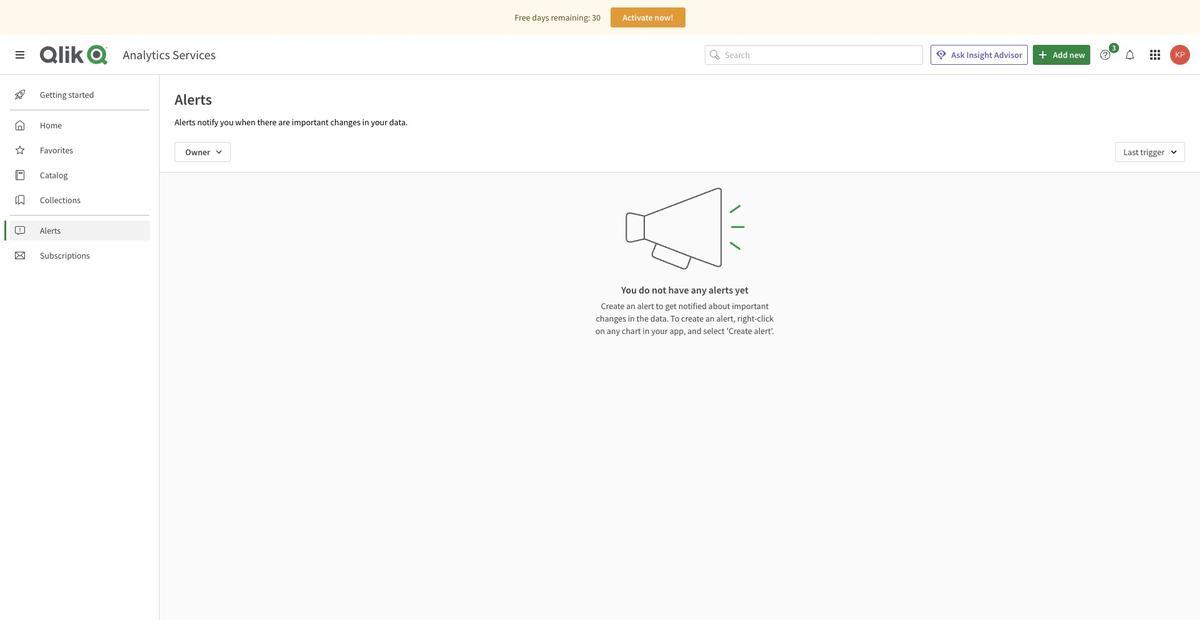 Task type: locate. For each thing, give the bounding box(es) containing it.
alerts
[[175, 90, 212, 109], [175, 117, 196, 128], [40, 225, 61, 236]]

2 horizontal spatial in
[[643, 326, 650, 337]]

0 horizontal spatial important
[[292, 117, 329, 128]]

app,
[[670, 326, 686, 337]]

any right on
[[607, 326, 620, 337]]

important right are
[[292, 117, 329, 128]]

ask
[[951, 49, 965, 61]]

alert,
[[716, 313, 736, 324]]

1 horizontal spatial in
[[628, 313, 635, 324]]

insight
[[967, 49, 992, 61]]

new
[[1069, 49, 1085, 61]]

when
[[235, 117, 256, 128]]

to
[[671, 313, 679, 324]]

1 vertical spatial in
[[628, 313, 635, 324]]

create
[[601, 301, 625, 312]]

you do not have any alerts yet create an alert to get notified about important changes in the data. to create an alert, right-click on any chart in your app, and select 'create alert'.
[[596, 284, 774, 337]]

create
[[681, 313, 704, 324]]

any up the notified at the right of page
[[691, 284, 707, 296]]

right-
[[737, 313, 757, 324]]

owner
[[185, 147, 210, 158]]

important up right-
[[732, 301, 769, 312]]

yet
[[735, 284, 749, 296]]

home
[[40, 120, 62, 131]]

0 vertical spatial alerts
[[175, 90, 212, 109]]

analytics
[[123, 47, 170, 62]]

0 horizontal spatial in
[[362, 117, 369, 128]]

1 vertical spatial an
[[705, 313, 715, 324]]

filters region
[[160, 132, 1200, 172]]

1 horizontal spatial your
[[651, 326, 668, 337]]

any
[[691, 284, 707, 296], [607, 326, 620, 337]]

searchbar element
[[705, 45, 923, 65]]

get
[[665, 301, 677, 312]]

1 vertical spatial data.
[[650, 313, 669, 324]]

'create
[[726, 326, 752, 337]]

have
[[668, 284, 689, 296]]

data.
[[389, 117, 408, 128], [650, 313, 669, 324]]

alert'.
[[754, 326, 774, 337]]

alerts link
[[10, 221, 150, 241]]

days
[[532, 12, 549, 23]]

changes
[[330, 117, 361, 128], [596, 313, 626, 324]]

important inside you do not have any alerts yet create an alert to get notified about important changes in the data. to create an alert, right-click on any chart in your app, and select 'create alert'.
[[732, 301, 769, 312]]

alert
[[637, 301, 654, 312]]

ask insight advisor
[[951, 49, 1022, 61]]

1 vertical spatial important
[[732, 301, 769, 312]]

alerts inside navigation pane element
[[40, 225, 61, 236]]

your inside you do not have any alerts yet create an alert to get notified about important changes in the data. to create an alert, right-click on any chart in your app, and select 'create alert'.
[[651, 326, 668, 337]]

0 horizontal spatial data.
[[389, 117, 408, 128]]

0 vertical spatial important
[[292, 117, 329, 128]]

alerts notify you when there are important changes in your data.
[[175, 117, 408, 128]]

alerts up notify
[[175, 90, 212, 109]]

are
[[278, 117, 290, 128]]

in
[[362, 117, 369, 128], [628, 313, 635, 324], [643, 326, 650, 337]]

1 vertical spatial any
[[607, 326, 620, 337]]

0 horizontal spatial any
[[607, 326, 620, 337]]

0 vertical spatial an
[[626, 301, 635, 312]]

1 horizontal spatial important
[[732, 301, 769, 312]]

add new button
[[1033, 45, 1090, 65]]

30
[[592, 12, 601, 23]]

trigger
[[1140, 147, 1165, 158]]

0 vertical spatial in
[[362, 117, 369, 128]]

1 vertical spatial changes
[[596, 313, 626, 324]]

0 horizontal spatial changes
[[330, 117, 361, 128]]

your
[[371, 117, 388, 128], [651, 326, 668, 337]]

alerts up subscriptions
[[40, 225, 61, 236]]

changes down create at the right
[[596, 313, 626, 324]]

changes right are
[[330, 117, 361, 128]]

an
[[626, 301, 635, 312], [705, 313, 715, 324]]

chart
[[622, 326, 641, 337]]

not
[[652, 284, 666, 296]]

1 horizontal spatial changes
[[596, 313, 626, 324]]

2 vertical spatial in
[[643, 326, 650, 337]]

an left the alert
[[626, 301, 635, 312]]

Last trigger field
[[1115, 142, 1185, 162]]

important
[[292, 117, 329, 128], [732, 301, 769, 312]]

0 vertical spatial changes
[[330, 117, 361, 128]]

1 vertical spatial your
[[651, 326, 668, 337]]

2 vertical spatial alerts
[[40, 225, 61, 236]]

0 vertical spatial data.
[[389, 117, 408, 128]]

catalog link
[[10, 165, 150, 185]]

0 vertical spatial any
[[691, 284, 707, 296]]

an up select at bottom right
[[705, 313, 715, 324]]

do
[[639, 284, 650, 296]]

catalog
[[40, 170, 68, 181]]

1 horizontal spatial data.
[[650, 313, 669, 324]]

alerts left notify
[[175, 117, 196, 128]]

you
[[220, 117, 234, 128]]

0 horizontal spatial your
[[371, 117, 388, 128]]

collections
[[40, 195, 81, 206]]

subscriptions link
[[10, 246, 150, 266]]

home link
[[10, 115, 150, 135]]

remaining:
[[551, 12, 590, 23]]



Task type: vqa. For each thing, say whether or not it's contained in the screenshot.
select
yes



Task type: describe. For each thing, give the bounding box(es) containing it.
there
[[257, 117, 277, 128]]

on
[[596, 326, 605, 337]]

1 horizontal spatial an
[[705, 313, 715, 324]]

analytics services
[[123, 47, 216, 62]]

close sidebar menu image
[[15, 50, 25, 60]]

started
[[68, 89, 94, 100]]

activate
[[623, 12, 653, 23]]

3
[[1112, 43, 1116, 52]]

subscriptions
[[40, 250, 90, 261]]

kendall parks image
[[1170, 45, 1190, 65]]

collections link
[[10, 190, 150, 210]]

select
[[703, 326, 725, 337]]

Search text field
[[725, 45, 923, 65]]

you
[[621, 284, 637, 296]]

activate now!
[[623, 12, 673, 23]]

1 vertical spatial alerts
[[175, 117, 196, 128]]

favorites
[[40, 145, 73, 156]]

data. inside you do not have any alerts yet create an alert to get notified about important changes in the data. to create an alert, right-click on any chart in your app, and select 'create alert'.
[[650, 313, 669, 324]]

services
[[172, 47, 216, 62]]

add
[[1053, 49, 1068, 61]]

last
[[1124, 147, 1139, 158]]

analytics services element
[[123, 47, 216, 62]]

activate now! link
[[611, 7, 685, 27]]

and
[[688, 326, 702, 337]]

notify
[[197, 117, 218, 128]]

getting started
[[40, 89, 94, 100]]

free days remaining: 30
[[515, 12, 601, 23]]

favorites link
[[10, 140, 150, 160]]

notified
[[678, 301, 707, 312]]

getting started link
[[10, 85, 150, 105]]

to
[[656, 301, 663, 312]]

now!
[[655, 12, 673, 23]]

add new
[[1053, 49, 1085, 61]]

last trigger
[[1124, 147, 1165, 158]]

about
[[708, 301, 730, 312]]

the
[[637, 313, 649, 324]]

free
[[515, 12, 530, 23]]

getting
[[40, 89, 67, 100]]

1 horizontal spatial any
[[691, 284, 707, 296]]

owner button
[[175, 142, 231, 162]]

alerts
[[709, 284, 733, 296]]

click
[[757, 313, 774, 324]]

navigation pane element
[[0, 80, 159, 271]]

advisor
[[994, 49, 1022, 61]]

0 vertical spatial your
[[371, 117, 388, 128]]

0 horizontal spatial an
[[626, 301, 635, 312]]

changes inside you do not have any alerts yet create an alert to get notified about important changes in the data. to create an alert, right-click on any chart in your app, and select 'create alert'.
[[596, 313, 626, 324]]

ask insight advisor button
[[931, 45, 1028, 65]]

3 button
[[1095, 43, 1123, 65]]



